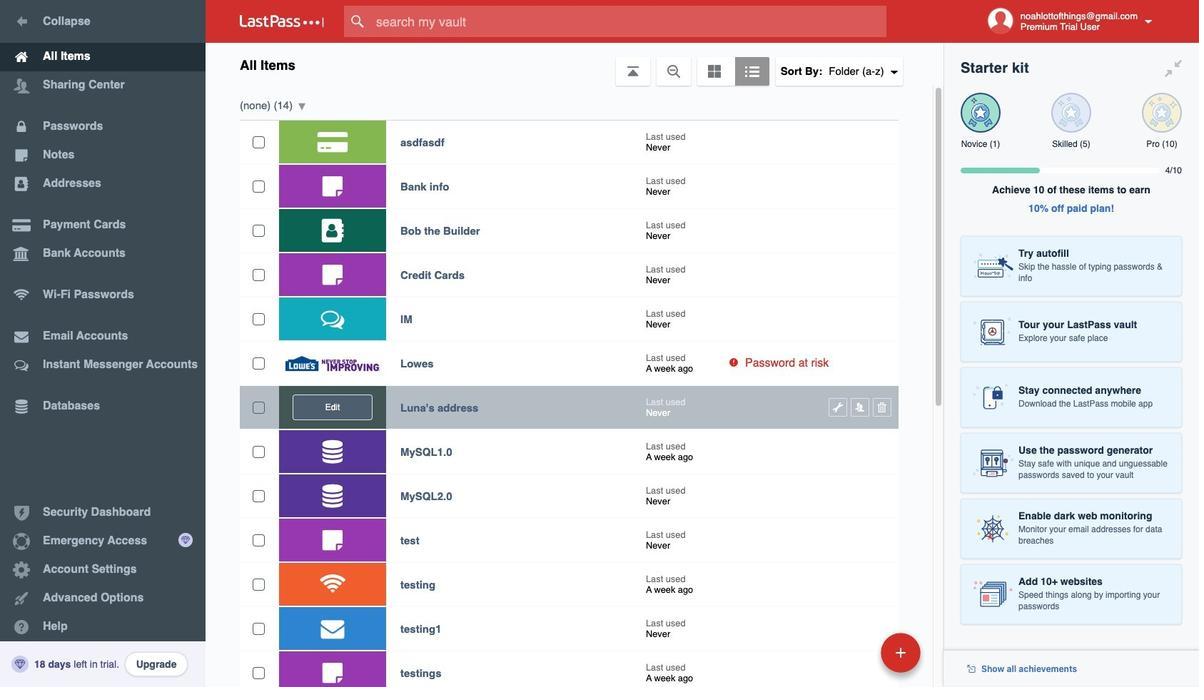 Task type: locate. For each thing, give the bounding box(es) containing it.
new item element
[[783, 632, 926, 673]]

search my vault text field
[[344, 6, 914, 37]]

main navigation navigation
[[0, 0, 206, 687]]



Task type: describe. For each thing, give the bounding box(es) containing it.
Search search field
[[344, 6, 914, 37]]

lastpass image
[[240, 15, 324, 28]]

vault options navigation
[[206, 43, 944, 86]]

new item navigation
[[783, 629, 929, 687]]



